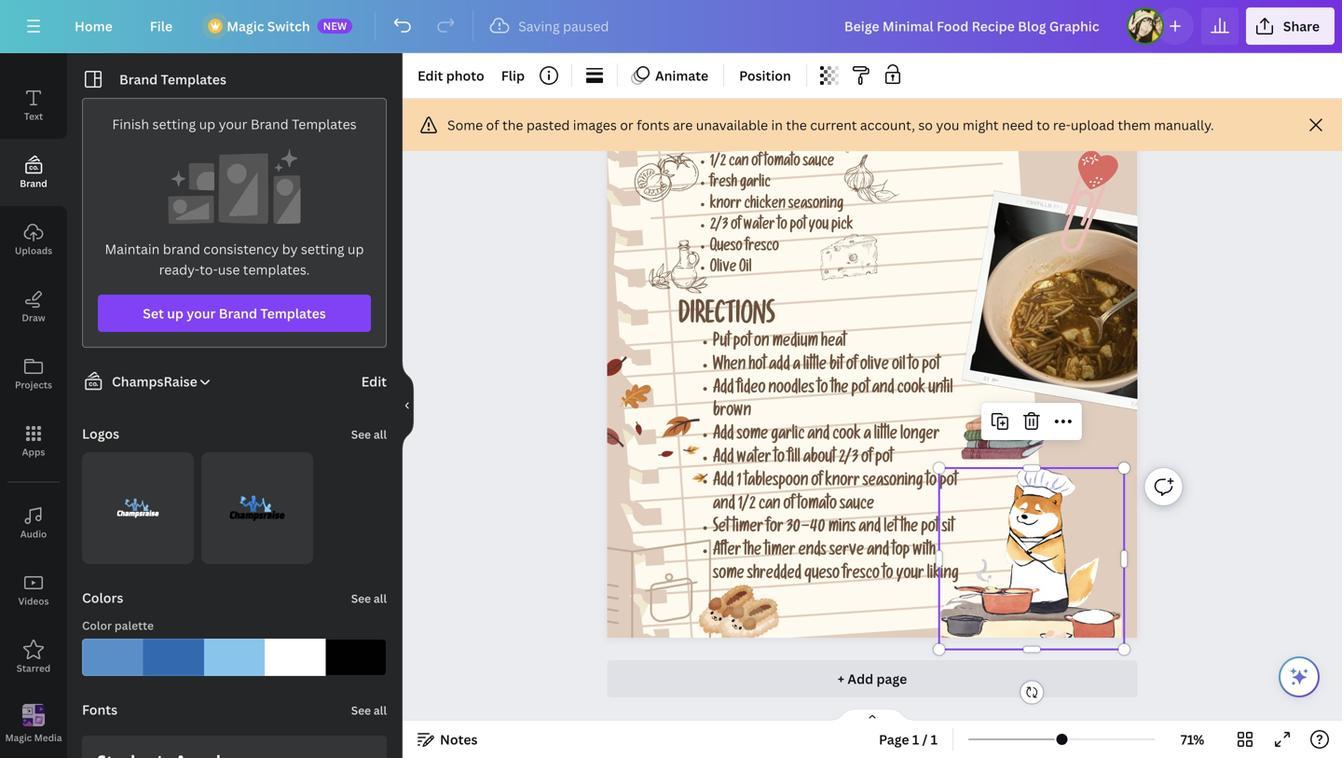 Task type: locate. For each thing, give the bounding box(es) containing it.
setting right the by
[[301, 240, 345, 258]]

0 vertical spatial water
[[744, 219, 775, 235]]

draw button
[[0, 273, 67, 340]]

1 vertical spatial seasoning
[[863, 474, 924, 491]]

share button
[[1247, 7, 1335, 45]]

cook down oil
[[898, 381, 926, 398]]

seasoning up "pick"
[[789, 198, 844, 214]]

2 vertical spatial see all button
[[349, 691, 389, 728]]

all
[[374, 427, 387, 442], [374, 591, 387, 606], [374, 703, 387, 718]]

some down after
[[714, 567, 745, 584]]

directions
[[679, 305, 776, 333]]

1 horizontal spatial your
[[219, 115, 248, 133]]

1 horizontal spatial edit
[[418, 67, 443, 84]]

of right the about
[[862, 451, 873, 468]]

you right so
[[937, 116, 960, 134]]

knorr down the about
[[826, 474, 860, 491]]

magic left the switch
[[227, 17, 264, 35]]

1/2 down tablespoon
[[739, 497, 756, 514]]

until
[[929, 381, 954, 398]]

edit
[[418, 67, 443, 84], [362, 373, 387, 390]]

garlic up fill
[[772, 428, 805, 445]]

the right the "in"
[[787, 116, 807, 134]]

set up your brand templates button
[[98, 295, 371, 332]]

2 see all button from the top
[[349, 579, 389, 616]]

pot up until
[[923, 358, 941, 375]]

0 horizontal spatial timer
[[733, 520, 764, 538]]

1 horizontal spatial a
[[864, 428, 872, 445]]

1 horizontal spatial can
[[759, 497, 781, 514]]

1 vertical spatial set
[[714, 520, 730, 538]]

0 horizontal spatial knorr
[[711, 198, 742, 214]]

pasted
[[527, 116, 570, 134]]

brown
[[714, 404, 752, 422]]

0 horizontal spatial your
[[187, 304, 216, 322]]

2 vertical spatial all
[[374, 703, 387, 718]]

and down olive
[[873, 381, 895, 398]]

little left longer on the right
[[875, 428, 898, 445]]

1 horizontal spatial up
[[199, 115, 216, 133]]

your down to-
[[187, 304, 216, 322]]

some of the pasted images or fonts are unavailable in the current account, so you might need to re-upload them manually.
[[448, 116, 1215, 134]]

1 all from the top
[[374, 427, 387, 442]]

your inside button
[[187, 304, 216, 322]]

timer
[[733, 520, 764, 538], [765, 544, 796, 561]]

fresh
[[711, 176, 738, 192]]

seasoning up let at right bottom
[[863, 474, 924, 491]]

magic left media
[[5, 731, 32, 744]]

pot right the about
[[876, 451, 894, 468]]

color
[[82, 618, 112, 633]]

flip
[[501, 67, 525, 84]]

set up your brand templates
[[143, 304, 326, 322]]

palette
[[115, 618, 154, 633]]

2/3 right the about
[[839, 451, 859, 468]]

1 vertical spatial can
[[759, 497, 781, 514]]

sauce
[[804, 155, 835, 171], [840, 497, 875, 514]]

seasoning inside 1/2 can of tomato sauce fresh garlic knorr chicken seasoning 2/3 of water to pot you pick queso fresco olive oil
[[789, 198, 844, 214]]

all for logos
[[374, 427, 387, 442]]

1 vertical spatial little
[[875, 428, 898, 445]]

noodles
[[769, 381, 815, 398]]

0 vertical spatial up
[[199, 115, 216, 133]]

1 horizontal spatial knorr
[[826, 474, 860, 491]]

see all button for logos
[[349, 415, 389, 452]]

up down ready-
[[167, 304, 184, 322]]

saving
[[519, 17, 560, 35]]

0 vertical spatial sauce
[[804, 155, 835, 171]]

setting inside maintain brand consistency by setting up ready-to-use templates.
[[301, 240, 345, 258]]

1 vertical spatial your
[[187, 304, 216, 322]]

0 horizontal spatial you
[[809, 219, 829, 235]]

add
[[770, 358, 791, 375]]

1 vertical spatial some
[[714, 567, 745, 584]]

1 vertical spatial garlic
[[772, 428, 805, 445]]

1 right /
[[931, 731, 938, 748]]

1 horizontal spatial magic
[[227, 17, 264, 35]]

and
[[873, 381, 895, 398], [808, 428, 830, 445], [714, 497, 736, 514], [859, 520, 882, 538], [868, 544, 890, 561]]

1 horizontal spatial setting
[[301, 240, 345, 258]]

of down the about
[[812, 474, 823, 491]]

of up chicken
[[752, 155, 762, 171]]

edit left photo
[[418, 67, 443, 84]]

the left pasted
[[503, 116, 524, 134]]

1 horizontal spatial 1/2
[[739, 497, 756, 514]]

1 vertical spatial a
[[864, 428, 872, 445]]

set down ready-
[[143, 304, 164, 322]]

0 vertical spatial your
[[219, 115, 248, 133]]

can inside put pot on medium heat when hot add a little bit of olive oil to pot add fideo noodles to the pot and cook until brown add some garlic and cook a little longer add water to fill about 2/3 of pot add 1 tablespoon of knorr seasoning to pot and 1/2 can of tomato sauce set timer for 30-40 mins and let the pot sit after the timer ends serve and top with some shredded queso fresco to your liking
[[759, 497, 781, 514]]

seasoning
[[789, 198, 844, 214], [863, 474, 924, 491]]

1 horizontal spatial garlic
[[772, 428, 805, 445]]

2/3 inside 1/2 can of tomato sauce fresh garlic knorr chicken seasoning 2/3 of water to pot you pick queso fresco olive oil
[[711, 219, 729, 235]]

2/3 inside put pot on medium heat when hot add a little bit of olive oil to pot add fideo noodles to the pot and cook until brown add some garlic and cook a little longer add water to fill about 2/3 of pot add 1 tablespoon of knorr seasoning to pot and 1/2 can of tomato sauce set timer for 30-40 mins and let the pot sit after the timer ends serve and top with some shredded queso fresco to your liking
[[839, 451, 859, 468]]

edit inside "edit photo" "dropdown button"
[[418, 67, 443, 84]]

1 see from the top
[[351, 427, 371, 442]]

0 vertical spatial garlic
[[740, 176, 771, 192]]

3 see all button from the top
[[349, 691, 389, 728]]

0 vertical spatial see all
[[351, 427, 387, 442]]

0 horizontal spatial cook
[[833, 428, 862, 445]]

2 see all from the top
[[351, 591, 387, 606]]

magic for magic media
[[5, 731, 32, 744]]

to
[[1037, 116, 1051, 134], [778, 219, 788, 235], [909, 358, 920, 375], [818, 381, 829, 398], [775, 451, 785, 468], [927, 474, 937, 491], [883, 567, 894, 584]]

0 horizontal spatial 2/3
[[711, 219, 729, 235]]

your
[[219, 115, 248, 133], [187, 304, 216, 322], [897, 567, 925, 584]]

need
[[1003, 116, 1034, 134]]

the
[[503, 116, 524, 134], [787, 116, 807, 134], [832, 381, 849, 398], [901, 520, 919, 538], [745, 544, 762, 561]]

0 vertical spatial 2/3
[[711, 219, 729, 235]]

0 vertical spatial magic
[[227, 17, 264, 35]]

unavailable
[[696, 116, 769, 134]]

water up tablespoon
[[737, 451, 772, 468]]

tomato down the "in"
[[765, 155, 801, 171]]

garlic
[[740, 176, 771, 192], [772, 428, 805, 445]]

0 vertical spatial see all button
[[349, 415, 389, 452]]

0 vertical spatial edit
[[418, 67, 443, 84]]

water down chicken
[[744, 219, 775, 235]]

might
[[963, 116, 999, 134]]

1 vertical spatial see all button
[[349, 579, 389, 616]]

queso
[[805, 567, 840, 584]]

1 vertical spatial see
[[351, 591, 371, 606]]

setting right finish
[[152, 115, 196, 133]]

2 vertical spatial up
[[167, 304, 184, 322]]

of right the some
[[486, 116, 499, 134]]

of up 30-
[[784, 497, 795, 514]]

projects
[[15, 379, 52, 391]]

of
[[486, 116, 499, 134], [752, 155, 762, 171], [731, 219, 742, 235], [847, 358, 858, 375], [862, 451, 873, 468], [812, 474, 823, 491], [784, 497, 795, 514]]

magic switch
[[227, 17, 310, 35]]

photo
[[446, 67, 485, 84]]

0 horizontal spatial up
[[167, 304, 184, 322]]

sauce inside 1/2 can of tomato sauce fresh garlic knorr chicken seasoning 2/3 of water to pot you pick queso fresco olive oil
[[804, 155, 835, 171]]

magic inside main 'menu bar'
[[227, 17, 264, 35]]

up
[[199, 115, 216, 133], [348, 240, 364, 258], [167, 304, 184, 322]]

edit left the hide "image"
[[362, 373, 387, 390]]

up down brand templates
[[199, 115, 216, 133]]

elements
[[12, 43, 55, 55]]

1/2
[[711, 155, 727, 171], [739, 497, 756, 514]]

some down brown
[[737, 428, 769, 445]]

hot
[[749, 358, 767, 375]]

garlic inside put pot on medium heat when hot add a little bit of olive oil to pot add fideo noodles to the pot and cook until brown add some garlic and cook a little longer add water to fill about 2/3 of pot add 1 tablespoon of knorr seasoning to pot and 1/2 can of tomato sauce set timer for 30-40 mins and let the pot sit after the timer ends serve and top with some shredded queso fresco to your liking
[[772, 428, 805, 445]]

to down top
[[883, 567, 894, 584]]

0 vertical spatial fresco
[[746, 240, 780, 256]]

by
[[282, 240, 298, 258]]

account,
[[861, 116, 916, 134]]

water inside 1/2 can of tomato sauce fresh garlic knorr chicken seasoning 2/3 of water to pot you pick queso fresco olive oil
[[744, 219, 775, 235]]

knorr down fresh
[[711, 198, 742, 214]]

3 see all from the top
[[351, 703, 387, 718]]

manually.
[[1155, 116, 1215, 134]]

1/2 inside 1/2 can of tomato sauce fresh garlic knorr chicken seasoning 2/3 of water to pot you pick queso fresco olive oil
[[711, 155, 727, 171]]

templates
[[161, 70, 227, 88], [292, 115, 357, 133], [260, 304, 326, 322]]

2 horizontal spatial your
[[897, 567, 925, 584]]

1 horizontal spatial fresco
[[843, 567, 880, 584]]

paused
[[563, 17, 609, 35]]

edit photo button
[[410, 61, 492, 90]]

30-
[[787, 520, 811, 538]]

2 horizontal spatial up
[[348, 240, 364, 258]]

0 vertical spatial seasoning
[[789, 198, 844, 214]]

0 horizontal spatial garlic
[[740, 176, 771, 192]]

1 horizontal spatial 1
[[913, 731, 920, 748]]

fonts
[[637, 116, 670, 134]]

fresco up oil
[[746, 240, 780, 256]]

2 vertical spatial see all
[[351, 703, 387, 718]]

1 vertical spatial setting
[[301, 240, 345, 258]]

0 vertical spatial timer
[[733, 520, 764, 538]]

text button
[[0, 72, 67, 139]]

3 all from the top
[[374, 703, 387, 718]]

all for colors
[[374, 591, 387, 606]]

see all
[[351, 427, 387, 442], [351, 591, 387, 606], [351, 703, 387, 718]]

1 vertical spatial water
[[737, 451, 772, 468]]

0 vertical spatial knorr
[[711, 198, 742, 214]]

your down top
[[897, 567, 925, 584]]

1 left /
[[913, 731, 920, 748]]

1 vertical spatial cook
[[833, 428, 862, 445]]

0 vertical spatial a
[[794, 358, 801, 375]]

1 horizontal spatial sauce
[[840, 497, 875, 514]]

0 vertical spatial setting
[[152, 115, 196, 133]]

the right let at right bottom
[[901, 520, 919, 538]]

show pages image
[[828, 708, 918, 723]]

champsraise button
[[75, 370, 212, 393]]

0 horizontal spatial little
[[804, 358, 827, 375]]

1 horizontal spatial you
[[937, 116, 960, 134]]

1 horizontal spatial cook
[[898, 381, 926, 398]]

a right 'add'
[[794, 358, 801, 375]]

0 vertical spatial can
[[729, 155, 749, 171]]

3 see from the top
[[351, 703, 371, 718]]

0 vertical spatial 1/2
[[711, 155, 727, 171]]

2 see from the top
[[351, 591, 371, 606]]

up inside button
[[167, 304, 184, 322]]

text
[[24, 110, 43, 123]]

starred button
[[0, 624, 67, 691]]

set inside put pot on medium heat when hot add a little bit of olive oil to pot add fideo noodles to the pot and cook until brown add some garlic and cook a little longer add water to fill about 2/3 of pot add 1 tablespoon of knorr seasoning to pot and 1/2 can of tomato sauce set timer for 30-40 mins and let the pot sit after the timer ends serve and top with some shredded queso fresco to your liking
[[714, 520, 730, 538]]

some
[[737, 428, 769, 445], [714, 567, 745, 584]]

for
[[767, 520, 784, 538]]

fresco down "serve"
[[843, 567, 880, 584]]

your down brand templates
[[219, 115, 248, 133]]

tomato inside put pot on medium heat when hot add a little bit of olive oil to pot add fideo noodles to the pot and cook until brown add some garlic and cook a little longer add water to fill about 2/3 of pot add 1 tablespoon of knorr seasoning to pot and 1/2 can of tomato sauce set timer for 30-40 mins and let the pot sit after the timer ends serve and top with some shredded queso fresco to your liking
[[798, 497, 838, 514]]

sauce inside put pot on medium heat when hot add a little bit of olive oil to pot add fideo noodles to the pot and cook until brown add some garlic and cook a little longer add water to fill about 2/3 of pot add 1 tablespoon of knorr seasoning to pot and 1/2 can of tomato sauce set timer for 30-40 mins and let the pot sit after the timer ends serve and top with some shredded queso fresco to your liking
[[840, 497, 875, 514]]

heat
[[822, 335, 847, 352]]

magic for magic switch
[[227, 17, 264, 35]]

1 vertical spatial 1/2
[[739, 497, 756, 514]]

1 vertical spatial all
[[374, 591, 387, 606]]

0 horizontal spatial sauce
[[804, 155, 835, 171]]

bit
[[830, 358, 844, 375]]

1 vertical spatial knorr
[[826, 474, 860, 491]]

tomato up 40
[[798, 497, 838, 514]]

a left longer on the right
[[864, 428, 872, 445]]

garlic up chicken
[[740, 176, 771, 192]]

0 horizontal spatial fresco
[[746, 240, 780, 256]]

up right the by
[[348, 240, 364, 258]]

timer left for
[[733, 520, 764, 538]]

1 horizontal spatial little
[[875, 428, 898, 445]]

little left bit
[[804, 358, 827, 375]]

1 vertical spatial 2/3
[[839, 451, 859, 468]]

olive
[[861, 358, 890, 375]]

1 vertical spatial up
[[348, 240, 364, 258]]

1 inside put pot on medium heat when hot add a little bit of olive oil to pot add fideo noodles to the pot and cook until brown add some garlic and cook a little longer add water to fill about 2/3 of pot add 1 tablespoon of knorr seasoning to pot and 1/2 can of tomato sauce set timer for 30-40 mins and let the pot sit after the timer ends serve and top with some shredded queso fresco to your liking
[[737, 474, 742, 491]]

1 see all button from the top
[[349, 415, 389, 452]]

finish setting up your brand templates
[[112, 115, 357, 133]]

1 horizontal spatial timer
[[765, 544, 796, 561]]

0 horizontal spatial 1/2
[[711, 155, 727, 171]]

see all button for colors
[[349, 579, 389, 616]]

to down chicken
[[778, 219, 788, 235]]

0 horizontal spatial can
[[729, 155, 749, 171]]

garlic inside 1/2 can of tomato sauce fresh garlic knorr chicken seasoning 2/3 of water to pot you pick queso fresco olive oil
[[740, 176, 771, 192]]

1 horizontal spatial set
[[714, 520, 730, 538]]

set up after
[[714, 520, 730, 538]]

pot left "pick"
[[791, 219, 807, 235]]

knorr inside 1/2 can of tomato sauce fresh garlic knorr chicken seasoning 2/3 of water to pot you pick queso fresco olive oil
[[711, 198, 742, 214]]

0 horizontal spatial setting
[[152, 115, 196, 133]]

1 vertical spatial magic
[[5, 731, 32, 744]]

0 horizontal spatial seasoning
[[789, 198, 844, 214]]

2 vertical spatial see
[[351, 703, 371, 718]]

magic media
[[5, 731, 62, 744]]

brand button
[[0, 139, 67, 206]]

can up for
[[759, 497, 781, 514]]

sauce down farfalle pasta illustration image
[[804, 155, 835, 171]]

can up fresh
[[729, 155, 749, 171]]

1 vertical spatial fresco
[[843, 567, 880, 584]]

1 vertical spatial tomato
[[798, 497, 838, 514]]

2/3 up queso
[[711, 219, 729, 235]]

and up the about
[[808, 428, 830, 445]]

grey line cookbook icon isolated on white background. cooking book icon. recipe book. fork and knife icons. cutlery symbol.  vector illustration image
[[554, 538, 712, 659]]

71%
[[1181, 731, 1205, 748]]

set
[[143, 304, 164, 322], [714, 520, 730, 538]]

current
[[811, 116, 857, 134]]

1/2 up fresh
[[711, 155, 727, 171]]

cook up the about
[[833, 428, 862, 445]]

0 vertical spatial tomato
[[765, 155, 801, 171]]

timer down for
[[765, 544, 796, 561]]

edit for edit
[[362, 373, 387, 390]]

0 vertical spatial cook
[[898, 381, 926, 398]]

sauce up mins
[[840, 497, 875, 514]]

0 vertical spatial set
[[143, 304, 164, 322]]

2 vertical spatial templates
[[260, 304, 326, 322]]

and left top
[[868, 544, 890, 561]]

to inside 1/2 can of tomato sauce fresh garlic knorr chicken seasoning 2/3 of water to pot you pick queso fresco olive oil
[[778, 219, 788, 235]]

tomato
[[765, 155, 801, 171], [798, 497, 838, 514]]

0 horizontal spatial magic
[[5, 731, 32, 744]]

0 horizontal spatial edit
[[362, 373, 387, 390]]

uploads button
[[0, 206, 67, 273]]

0 vertical spatial all
[[374, 427, 387, 442]]

0 vertical spatial little
[[804, 358, 827, 375]]

of up queso
[[731, 219, 742, 235]]

cook
[[898, 381, 926, 398], [833, 428, 862, 445]]

notes
[[440, 731, 478, 748]]

1 vertical spatial see all
[[351, 591, 387, 606]]

2 all from the top
[[374, 591, 387, 606]]

see all for logos
[[351, 427, 387, 442]]

1
[[737, 474, 742, 491], [913, 731, 920, 748], [931, 731, 938, 748]]

see all button for fonts
[[349, 691, 389, 728]]

0 horizontal spatial set
[[143, 304, 164, 322]]

0 vertical spatial see
[[351, 427, 371, 442]]

1 see all from the top
[[351, 427, 387, 442]]

0 horizontal spatial a
[[794, 358, 801, 375]]

to right noodles
[[818, 381, 829, 398]]

1 vertical spatial edit
[[362, 373, 387, 390]]

magic inside button
[[5, 731, 32, 744]]

templates.
[[243, 261, 310, 278]]

can
[[729, 155, 749, 171], [759, 497, 781, 514]]

you left "pick"
[[809, 219, 829, 235]]

1 horizontal spatial 2/3
[[839, 451, 859, 468]]

1 left tablespoon
[[737, 474, 742, 491]]

1 vertical spatial you
[[809, 219, 829, 235]]

pot
[[791, 219, 807, 235], [734, 335, 752, 352], [923, 358, 941, 375], [852, 381, 870, 398], [876, 451, 894, 468], [940, 474, 958, 491], [922, 520, 940, 538]]

canva assistant image
[[1289, 666, 1311, 688]]



Task type: vqa. For each thing, say whether or not it's contained in the screenshot.
left the Magic
yes



Task type: describe. For each thing, give the bounding box(es) containing it.
put pot on medium heat when hot add a little bit of olive oil to pot add fideo noodles to the pot and cook until brown add some garlic and cook a little longer add water to fill about 2/3 of pot add 1 tablespoon of knorr seasoning to pot and 1/2 can of tomato sauce set timer for 30-40 mins and let the pot sit after the timer ends serve and top with some shredded queso fresco to your liking
[[714, 335, 959, 584]]

pot left sit
[[922, 520, 940, 538]]

after
[[714, 544, 742, 561]]

water inside put pot on medium heat when hot add a little bit of olive oil to pot add fideo noodles to the pot and cook until brown add some garlic and cook a little longer add water to fill about 2/3 of pot add 1 tablespoon of knorr seasoning to pot and 1/2 can of tomato sauce set timer for 30-40 mins and let the pot sit after the timer ends serve and top with some shredded queso fresco to your liking
[[737, 451, 772, 468]]

file button
[[135, 7, 188, 45]]

pot up sit
[[940, 474, 958, 491]]

2 horizontal spatial 1
[[931, 731, 938, 748]]

oil
[[893, 358, 906, 375]]

you inside 1/2 can of tomato sauce fresh garlic knorr chicken seasoning 2/3 of water to pot you pick queso fresco olive oil
[[809, 219, 829, 235]]

maintain
[[105, 240, 160, 258]]

+
[[838, 670, 845, 688]]

to left fill
[[775, 451, 785, 468]]

top
[[893, 544, 911, 561]]

Design title text field
[[830, 7, 1120, 45]]

see for fonts
[[351, 703, 371, 718]]

in
[[772, 116, 783, 134]]

fresco inside 1/2 can of tomato sauce fresh garlic knorr chicken seasoning 2/3 of water to pot you pick queso fresco olive oil
[[746, 240, 780, 256]]

uploads
[[15, 244, 52, 257]]

fideo
[[737, 381, 766, 398]]

animate
[[656, 67, 709, 84]]

see for logos
[[351, 427, 371, 442]]

ready-
[[159, 261, 200, 278]]

on
[[755, 335, 770, 352]]

flip button
[[494, 61, 533, 90]]

audio
[[20, 528, 47, 540]]

pot inside 1/2 can of tomato sauce fresh garlic knorr chicken seasoning 2/3 of water to pot you pick queso fresco olive oil
[[791, 219, 807, 235]]

shredded
[[748, 567, 802, 584]]

them
[[1119, 116, 1152, 134]]

set inside button
[[143, 304, 164, 322]]

consistency
[[204, 240, 279, 258]]

hide image
[[402, 361, 414, 450]]

0 vertical spatial some
[[737, 428, 769, 445]]

are
[[673, 116, 693, 134]]

champsraise
[[112, 373, 197, 390]]

share
[[1284, 17, 1321, 35]]

longer
[[901, 428, 940, 445]]

some
[[448, 116, 483, 134]]

finish
[[112, 115, 149, 133]]

brand templates
[[119, 70, 227, 88]]

1/2 can of tomato sauce fresh garlic knorr chicken seasoning 2/3 of water to pot you pick queso fresco olive oil
[[711, 155, 854, 277]]

starred
[[17, 662, 51, 675]]

of right bit
[[847, 358, 858, 375]]

olive oil hand drawn image
[[650, 240, 708, 293]]

main menu bar
[[0, 0, 1343, 53]]

fresco inside put pot on medium heat when hot add a little bit of olive oil to pot add fideo noodles to the pot and cook until brown add some garlic and cook a little longer add water to fill about 2/3 of pot add 1 tablespoon of knorr seasoning to pot and 1/2 can of tomato sauce set timer for 30-40 mins and let the pot sit after the timer ends serve and top with some shredded queso fresco to your liking
[[843, 567, 880, 584]]

+ add page button
[[608, 660, 1138, 698]]

put
[[714, 335, 731, 352]]

add inside + add page button
[[848, 670, 874, 688]]

images
[[573, 116, 617, 134]]

color palette
[[82, 618, 154, 633]]

page
[[877, 670, 908, 688]]

draw
[[22, 311, 45, 324]]

to right oil
[[909, 358, 920, 375]]

up inside maintain brand consistency by setting up ready-to-use templates.
[[348, 240, 364, 258]]

edit button
[[362, 371, 387, 392]]

templates inside button
[[260, 304, 326, 322]]

see for colors
[[351, 591, 371, 606]]

farfalle pasta illustration image
[[807, 106, 859, 153]]

1/2 inside put pot on medium heat when hot add a little bit of olive oil to pot add fideo noodles to the pot and cook until brown add some garlic and cook a little longer add water to fill about 2/3 of pot add 1 tablespoon of knorr seasoning to pot and 1/2 can of tomato sauce set timer for 30-40 mins and let the pot sit after the timer ends serve and top with some shredded queso fresco to your liking
[[739, 497, 756, 514]]

pot down olive
[[852, 381, 870, 398]]

0 vertical spatial templates
[[161, 70, 227, 88]]

position button
[[732, 61, 799, 90]]

your inside put pot on medium heat when hot add a little bit of olive oil to pot add fideo noodles to the pot and cook until brown add some garlic and cook a little longer add water to fill about 2/3 of pot add 1 tablespoon of knorr seasoning to pot and 1/2 can of tomato sauce set timer for 30-40 mins and let the pot sit after the timer ends serve and top with some shredded queso fresco to your liking
[[897, 567, 925, 584]]

see all for fonts
[[351, 703, 387, 718]]

ends
[[799, 544, 827, 561]]

animate button
[[626, 61, 716, 90]]

1 vertical spatial timer
[[765, 544, 796, 561]]

edit for edit photo
[[418, 67, 443, 84]]

pick
[[832, 219, 854, 235]]

the right after
[[745, 544, 762, 561]]

0 vertical spatial you
[[937, 116, 960, 134]]

serve
[[830, 544, 865, 561]]

to-
[[200, 261, 218, 278]]

chicken
[[745, 198, 786, 214]]

all for fonts
[[374, 703, 387, 718]]

so
[[919, 116, 934, 134]]

to left re-
[[1037, 116, 1051, 134]]

queso
[[711, 240, 743, 256]]

brand
[[163, 240, 200, 258]]

home link
[[60, 7, 128, 45]]

notes button
[[410, 725, 485, 754]]

audio button
[[0, 490, 67, 557]]

projects button
[[0, 340, 67, 408]]

can inside 1/2 can of tomato sauce fresh garlic knorr chicken seasoning 2/3 of water to pot you pick queso fresco olive oil
[[729, 155, 749, 171]]

maintain brand consistency by setting up ready-to-use templates.
[[105, 240, 364, 278]]

saving paused status
[[481, 15, 619, 37]]

media
[[34, 731, 62, 744]]

and left let at right bottom
[[859, 520, 882, 538]]

magic media button
[[0, 691, 67, 758]]

logos
[[82, 425, 119, 443]]

position
[[740, 67, 792, 84]]

page 1 / 1
[[879, 731, 938, 748]]

seasoning inside put pot on medium heat when hot add a little bit of olive oil to pot add fideo noodles to the pot and cook until brown add some garlic and cook a little longer add water to fill about 2/3 of pot add 1 tablespoon of knorr seasoning to pot and 1/2 can of tomato sauce set timer for 30-40 mins and let the pot sit after the timer ends serve and top with some shredded queso fresco to your liking
[[863, 474, 924, 491]]

medium
[[773, 335, 819, 352]]

saving paused
[[519, 17, 609, 35]]

the down bit
[[832, 381, 849, 398]]

see all for colors
[[351, 591, 387, 606]]

elements button
[[0, 5, 67, 72]]

tomato inside 1/2 can of tomato sauce fresh garlic knorr chicken seasoning 2/3 of water to pot you pick queso fresco olive oil
[[765, 155, 801, 171]]

sit
[[942, 520, 955, 538]]

/
[[923, 731, 928, 748]]

or
[[620, 116, 634, 134]]

knorr inside put pot on medium heat when hot add a little bit of olive oil to pot add fideo noodles to the pot and cook until brown add some garlic and cook a little longer add water to fill about 2/3 of pot add 1 tablespoon of knorr seasoning to pot and 1/2 can of tomato sauce set timer for 30-40 mins and let the pot sit after the timer ends serve and top with some shredded queso fresco to your liking
[[826, 474, 860, 491]]

tablespoon
[[745, 474, 809, 491]]

olive
[[711, 261, 737, 277]]

page
[[879, 731, 910, 748]]

home
[[75, 17, 113, 35]]

and up after
[[714, 497, 736, 514]]

to down longer on the right
[[927, 474, 937, 491]]

1 vertical spatial templates
[[292, 115, 357, 133]]

re-
[[1054, 116, 1071, 134]]

+ add page
[[838, 670, 908, 688]]

colors
[[82, 589, 123, 607]]

oil
[[740, 261, 752, 277]]

71% button
[[1163, 725, 1224, 754]]

pot left on
[[734, 335, 752, 352]]



